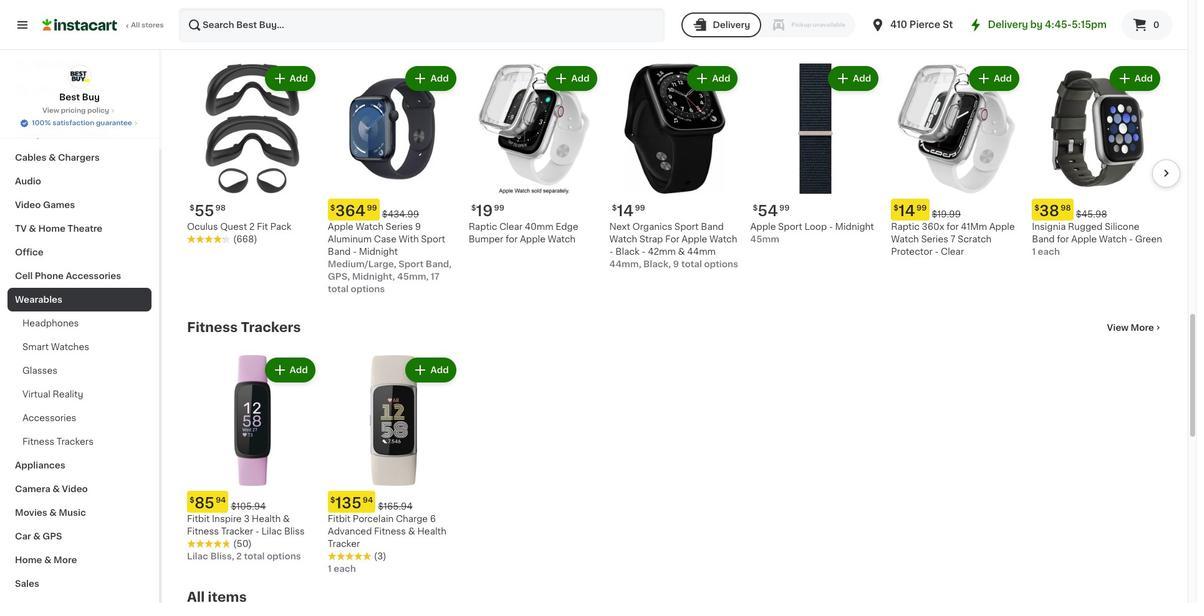 Task type: vqa. For each thing, say whether or not it's contained in the screenshot.
Home
yes



Task type: locate. For each thing, give the bounding box(es) containing it.
options down "bliss"
[[267, 553, 301, 561]]

9 up with
[[415, 223, 421, 232]]

1 vertical spatial view
[[42, 107, 59, 114]]

2 vertical spatial options
[[267, 553, 301, 561]]

health inside fitbit porcelain charge 6 advanced fitness & health tracker
[[417, 528, 446, 536]]

1 horizontal spatial midnight
[[835, 223, 874, 232]]

tracker
[[221, 528, 253, 536], [328, 540, 360, 549]]

clear inside raptic clear 40mm edge bumper for apple watch
[[499, 223, 523, 232]]

virtual reality link
[[7, 383, 152, 407]]

tracker inside fitbit porcelain charge 6 advanced fitness & health tracker
[[328, 540, 360, 549]]

- down 'silicone'
[[1129, 235, 1133, 244]]

0 horizontal spatial raptic
[[469, 223, 497, 232]]

0 horizontal spatial fitness trackers
[[22, 438, 94, 446]]

98 inside $ 38 98
[[1061, 205, 1071, 212]]

$ left the $105.94
[[190, 497, 194, 505]]

watch up protector
[[891, 235, 919, 244]]

total down gps,
[[328, 285, 349, 294]]

0 horizontal spatial total
[[244, 553, 265, 561]]

music
[[59, 509, 86, 517]]

17
[[431, 273, 440, 281]]

& down for in the top right of the page
[[678, 248, 685, 257]]

1 vertical spatial options
[[351, 285, 385, 294]]

appliances link
[[7, 454, 152, 478]]

midnight right loop
[[835, 223, 874, 232]]

each down advanced
[[334, 565, 356, 574]]

video
[[15, 201, 41, 209], [62, 485, 88, 494]]

0 horizontal spatial clear
[[499, 223, 523, 232]]

94 right 85
[[216, 497, 226, 505]]

0 horizontal spatial series
[[386, 223, 413, 232]]

apple up aluminum
[[328, 223, 353, 232]]

apple inside apple sport loop - midnight 45mm
[[750, 223, 776, 232]]

health down 6
[[417, 528, 446, 536]]

1 horizontal spatial 94
[[363, 497, 373, 505]]

oculus
[[187, 223, 218, 232]]

view more link for accessories
[[1107, 30, 1163, 42]]

delivery down page 1 of 2 "group"
[[713, 21, 750, 29]]

0 horizontal spatial lilac
[[187, 553, 208, 561]]

2 14 from the left
[[899, 204, 915, 218]]

1 horizontal spatial 98
[[1061, 205, 1071, 212]]

series inside apple watch series 9 aluminum case with sport band - midnight medium/large, sport band, gps, midnight, 45mm, 17 total options
[[386, 223, 413, 232]]

1 horizontal spatial for
[[947, 223, 959, 232]]

tracker up (50) at the left bottom of page
[[221, 528, 253, 536]]

protector
[[891, 248, 933, 257]]

5 99 from the left
[[917, 205, 927, 212]]

satisfaction
[[52, 120, 94, 127]]

apple inside raptic 360x for 41mm apple watch series 7 scratch protector - clear
[[989, 223, 1015, 232]]

midnight down case
[[359, 248, 398, 257]]

fitbit inside fitbit inspire 3 health & fitness tracker - lilac bliss
[[187, 515, 210, 524]]

1 94 from the left
[[216, 497, 226, 505]]

$ inside $ 54 99
[[753, 205, 758, 212]]

total for 44mm
[[681, 260, 702, 269]]

product group
[[187, 63, 318, 246], [328, 63, 459, 296], [469, 63, 600, 246], [609, 63, 740, 271], [750, 63, 881, 246], [891, 63, 1022, 258], [1032, 63, 1163, 258], [187, 356, 318, 563], [328, 356, 459, 576]]

band down insignia on the right of the page
[[1032, 235, 1055, 244]]

- left black
[[609, 248, 613, 257]]

apple right 41mm
[[989, 223, 1015, 232]]

charge
[[396, 515, 428, 524]]

total down 44mm
[[681, 260, 702, 269]]

6
[[430, 515, 436, 524]]

2 98 from the left
[[1061, 205, 1071, 212]]

98 right 55
[[215, 205, 226, 212]]

$ up bumper
[[471, 205, 476, 212]]

1 horizontal spatial $ 14 99
[[894, 204, 927, 218]]

4 99 from the left
[[779, 205, 790, 212]]

$
[[190, 205, 194, 212], [330, 205, 335, 212], [471, 205, 476, 212], [612, 205, 617, 212], [753, 205, 758, 212], [894, 205, 899, 212], [1034, 205, 1039, 212], [190, 497, 194, 505], [330, 497, 335, 505]]

apple up 44mm
[[682, 235, 707, 244]]

2 fitbit from the left
[[328, 515, 351, 524]]

$ inside $ 38 98
[[1034, 205, 1039, 212]]

more for accessories
[[1131, 32, 1154, 40]]

1 vertical spatial health
[[417, 528, 446, 536]]

buy it again
[[35, 60, 88, 69]]

- inside fitbit inspire 3 health & fitness tracker - lilac bliss
[[255, 528, 259, 536]]

best buy logo image
[[68, 65, 91, 89]]

product group containing 55
[[187, 63, 318, 246]]

watch down edge
[[548, 235, 576, 244]]

0 vertical spatial total
[[681, 260, 702, 269]]

1 vertical spatial accessories link
[[7, 407, 152, 430]]

& left music
[[49, 509, 57, 517]]

add for fitbit inspire 3 health & fitness tracker - lilac bliss
[[290, 366, 308, 375]]

94 for 135
[[363, 497, 373, 505]]

2 view more link from the top
[[1107, 322, 1163, 334]]

view more
[[1107, 32, 1154, 40], [1107, 324, 1154, 333]]

1 vertical spatial clear
[[941, 248, 964, 257]]

product group containing 54
[[750, 63, 881, 246]]

add button for insignia rugged silicone band for apple watch - green
[[1111, 67, 1159, 90]]

watch up case
[[356, 223, 383, 232]]

again
[[63, 60, 88, 69]]

service type group
[[682, 12, 855, 37]]

each down insignia on the right of the page
[[1038, 248, 1060, 257]]

insignia rugged silicone band for apple watch - green 1 each
[[1032, 223, 1162, 257]]

fitbit for 135
[[328, 515, 351, 524]]

Search field
[[180, 9, 664, 41]]

for inside raptic clear 40mm edge bumper for apple watch
[[506, 235, 518, 244]]

- down the strap
[[642, 248, 646, 257]]

& inside "link"
[[68, 130, 75, 138]]

raptic inside raptic clear 40mm edge bumper for apple watch
[[469, 223, 497, 232]]

1 98 from the left
[[215, 205, 226, 212]]

delivery inside "button"
[[713, 21, 750, 29]]

advanced
[[328, 528, 372, 536]]

add button for apple sport loop - midnight
[[829, 67, 877, 90]]

2 inside item carousel 'region'
[[249, 223, 255, 232]]

0 horizontal spatial 14
[[617, 204, 634, 218]]

midnight inside apple sport loop - midnight 45mm
[[835, 223, 874, 232]]

health right 3
[[252, 515, 281, 524]]

sales
[[15, 580, 39, 589]]

for
[[665, 235, 679, 244]]

series down the '360x'
[[921, 235, 948, 244]]

options for gps,
[[351, 285, 385, 294]]

total
[[681, 260, 702, 269], [328, 285, 349, 294], [244, 553, 265, 561]]

health
[[252, 515, 281, 524], [417, 528, 446, 536]]

0 vertical spatial lilac
[[262, 528, 282, 536]]

midnight
[[835, 223, 874, 232], [359, 248, 398, 257]]

delivery left by
[[988, 20, 1028, 29]]

& for music
[[49, 509, 57, 517]]

1 horizontal spatial fitness trackers link
[[187, 321, 301, 336]]

lilac left "bliss"
[[262, 528, 282, 536]]

item carousel region
[[187, 0, 1163, 8], [170, 58, 1180, 301]]

for inside insignia rugged silicone band for apple watch - green 1 each
[[1057, 235, 1069, 244]]

1 horizontal spatial fitbit
[[328, 515, 351, 524]]

total for gps,
[[328, 285, 349, 294]]

for down insignia on the right of the page
[[1057, 235, 1069, 244]]

1 horizontal spatial 2
[[249, 223, 255, 232]]

add for raptic clear 40mm edge bumper for apple watch
[[571, 74, 590, 83]]

1 vertical spatial band
[[1032, 235, 1055, 244]]

add for fitbit porcelain charge 6 advanced fitness & health tracker
[[430, 366, 449, 375]]

tracker down advanced
[[328, 540, 360, 549]]

$ 38 98
[[1034, 204, 1071, 218]]

fitbit down 85
[[187, 515, 210, 524]]

gps,
[[328, 273, 350, 281]]

40mm
[[525, 223, 553, 232]]

fitness
[[187, 321, 238, 334], [22, 438, 54, 446], [187, 528, 219, 536], [374, 528, 406, 536]]

movies
[[15, 509, 47, 517]]

add for raptic 360x for 41mm apple watch series 7 scratch protector - clear
[[994, 74, 1012, 83]]

1 horizontal spatial lilac
[[262, 528, 282, 536]]

$ 14 99 up next
[[612, 204, 645, 218]]

midnight inside apple watch series 9 aluminum case with sport band - midnight medium/large, sport band, gps, midnight, 45mm, 17 total options
[[359, 248, 398, 257]]

policy
[[87, 107, 109, 114]]

- down aluminum
[[353, 248, 357, 257]]

add for next organics sport band watch strap for apple watch - black - 42mm & 44mm
[[712, 74, 730, 83]]

raptic inside raptic 360x for 41mm apple watch series 7 scratch protector - clear
[[891, 223, 920, 232]]

options inside apple watch series 9 aluminum case with sport band - midnight medium/large, sport band, gps, midnight, 45mm, 17 total options
[[351, 285, 385, 294]]

1 horizontal spatial clear
[[941, 248, 964, 257]]

0 vertical spatial video
[[15, 201, 41, 209]]

0 horizontal spatial video
[[15, 201, 41, 209]]

& right car
[[33, 532, 40, 541]]

1 view more from the top
[[1107, 32, 1154, 40]]

page 1 of 2 group
[[187, 0, 1163, 8]]

14 left $19.99
[[899, 204, 915, 218]]

& down satisfaction
[[68, 130, 75, 138]]

1 vertical spatial tracker
[[328, 540, 360, 549]]

band
[[701, 223, 724, 232], [1032, 235, 1055, 244], [328, 248, 351, 257]]

1 down advanced
[[328, 565, 332, 574]]

1 horizontal spatial series
[[921, 235, 948, 244]]

0 vertical spatial 1
[[1032, 248, 1036, 257]]

raptic 360x for 41mm apple watch series 7 scratch protector - clear
[[891, 223, 1015, 257]]

movies & music link
[[7, 501, 152, 525]]

0 horizontal spatial for
[[506, 235, 518, 244]]

fitness inside fitbit porcelain charge 6 advanced fitness & health tracker
[[374, 528, 406, 536]]

1 fitbit from the left
[[187, 515, 210, 524]]

1 horizontal spatial raptic
[[891, 223, 920, 232]]

sport down $ 54 99
[[778, 223, 802, 232]]

14 up next
[[617, 204, 634, 218]]

$434.99
[[382, 210, 419, 219]]

$ up aluminum
[[330, 205, 335, 212]]

9 inside 'next organics sport band watch strap for apple watch - black - 42mm & 44mm 44mm, black, 9 total options'
[[673, 260, 679, 269]]

$ 14 99 up the '360x'
[[894, 204, 927, 218]]

& for video
[[53, 485, 60, 494]]

1 vertical spatial more
[[1131, 324, 1154, 333]]

options down 44mm
[[704, 260, 738, 269]]

1 view more link from the top
[[1107, 30, 1163, 42]]

0 horizontal spatial delivery
[[713, 21, 750, 29]]

scratch
[[958, 235, 992, 244]]

2 vertical spatial view
[[1107, 324, 1129, 333]]

410 pierce st
[[890, 20, 953, 29]]

& for gps
[[33, 532, 40, 541]]

99 up the '360x'
[[917, 205, 927, 212]]

2 99 from the left
[[494, 205, 504, 212]]

2 horizontal spatial total
[[681, 260, 702, 269]]

rugged
[[1068, 223, 1103, 232]]

$85.94 original price: $105.94 element
[[187, 491, 318, 513]]

0 vertical spatial buy
[[35, 60, 53, 69]]

& right tv
[[29, 224, 36, 233]]

apple down rugged
[[1071, 235, 1097, 244]]

$ up advanced
[[330, 497, 335, 505]]

options down 'midnight,'
[[351, 285, 385, 294]]

1 99 from the left
[[367, 205, 377, 212]]

fitbit up advanced
[[328, 515, 351, 524]]

buy
[[35, 60, 53, 69], [82, 93, 100, 102]]

item carousel region containing 55
[[170, 58, 1180, 301]]

1 horizontal spatial band
[[701, 223, 724, 232]]

1 down insignia on the right of the page
[[1032, 248, 1036, 257]]

trackers
[[241, 321, 301, 334], [57, 438, 94, 446]]

series down $434.99
[[386, 223, 413, 232]]

1 vertical spatial 2
[[236, 553, 242, 561]]

0 horizontal spatial fitness trackers link
[[7, 430, 152, 454]]

clear up bumper
[[499, 223, 523, 232]]

1 vertical spatial video
[[62, 485, 88, 494]]

99 right 19
[[494, 205, 504, 212]]

0 horizontal spatial each
[[334, 565, 356, 574]]

$ up oculus
[[190, 205, 194, 212]]

&
[[68, 130, 75, 138], [49, 153, 56, 162], [29, 224, 36, 233], [678, 248, 685, 257], [53, 485, 60, 494], [49, 509, 57, 517], [283, 515, 290, 524], [408, 528, 415, 536], [33, 532, 40, 541], [44, 556, 51, 565]]

band for insignia rugged silicone band for apple watch - green
[[1032, 235, 1055, 244]]

94 inside $ 135 94
[[363, 497, 373, 505]]

for right bumper
[[506, 235, 518, 244]]

office link
[[7, 241, 152, 264]]

$ up protector
[[894, 205, 899, 212]]

1 vertical spatial view more
[[1107, 324, 1154, 333]]

0 vertical spatial options
[[704, 260, 738, 269]]

& right camera
[[53, 485, 60, 494]]

buy left it
[[35, 60, 53, 69]]

1 vertical spatial item carousel region
[[170, 58, 1180, 301]]

1 $ 14 99 from the left
[[612, 204, 645, 218]]

9 right black,
[[673, 260, 679, 269]]

99 right 364
[[367, 205, 377, 212]]

- right protector
[[935, 248, 939, 257]]

total inside 'next organics sport band watch strap for apple watch - black - 42mm & 44mm 44mm, black, 9 total options'
[[681, 260, 702, 269]]

band down aluminum
[[328, 248, 351, 257]]

& right cables
[[49, 153, 56, 162]]

st
[[943, 20, 953, 29]]

home up the sales on the bottom
[[15, 556, 42, 565]]

0 horizontal spatial health
[[252, 515, 281, 524]]

1 vertical spatial 9
[[673, 260, 679, 269]]

1 vertical spatial series
[[921, 235, 948, 244]]

band inside 'next organics sport band watch strap for apple watch - black - 42mm & 44mm 44mm, black, 9 total options'
[[701, 223, 724, 232]]

0 horizontal spatial buy
[[35, 60, 53, 69]]

3 99 from the left
[[635, 205, 645, 212]]

0 vertical spatial 9
[[415, 223, 421, 232]]

& down charge
[[408, 528, 415, 536]]

glasses
[[22, 367, 57, 375]]

2 horizontal spatial for
[[1057, 235, 1069, 244]]

0 horizontal spatial midnight
[[359, 248, 398, 257]]

0 vertical spatial accessories link
[[187, 28, 272, 43]]

9
[[415, 223, 421, 232], [673, 260, 679, 269]]

2 horizontal spatial band
[[1032, 235, 1055, 244]]

raptic for raptic 360x for 41mm apple watch series 7 scratch protector - clear
[[891, 223, 920, 232]]

computers & tablets
[[15, 130, 110, 138]]

2 view more from the top
[[1107, 324, 1154, 333]]

headphones link
[[7, 312, 152, 335]]

raptic up protector
[[891, 223, 920, 232]]

video up music
[[62, 485, 88, 494]]

camera & video link
[[7, 478, 152, 501]]

fitbit inside fitbit porcelain charge 6 advanced fitness & health tracker
[[328, 515, 351, 524]]

99 inside $ 19 99
[[494, 205, 504, 212]]

2 horizontal spatial options
[[704, 260, 738, 269]]

& for tablets
[[68, 130, 75, 138]]

$ inside $ 364 99
[[330, 205, 335, 212]]

delivery
[[988, 20, 1028, 29], [713, 21, 750, 29]]

None search field
[[178, 7, 665, 42]]

delivery by 4:45-5:15pm link
[[968, 17, 1107, 32]]

99 inside $ 54 99
[[779, 205, 790, 212]]

0 horizontal spatial options
[[267, 553, 301, 561]]

$105.94
[[231, 503, 266, 511]]

$ up 45mm
[[753, 205, 758, 212]]

$364.99 original price: $434.99 element
[[328, 199, 459, 221]]

0 horizontal spatial 9
[[415, 223, 421, 232]]

1 horizontal spatial 14
[[899, 204, 915, 218]]

sport inside 'next organics sport band watch strap for apple watch - black - 42mm & 44mm 44mm, black, 9 total options'
[[675, 223, 699, 232]]

99 for raptic clear 40mm edge bumper for apple watch
[[494, 205, 504, 212]]

$ inside '$ 55 98'
[[190, 205, 194, 212]]

0 horizontal spatial tracker
[[221, 528, 253, 536]]

audio
[[15, 177, 41, 186]]

0 vertical spatial health
[[252, 515, 281, 524]]

$ 14 99
[[612, 204, 645, 218], [894, 204, 927, 218]]

fitness trackers
[[187, 321, 301, 334], [22, 438, 94, 446]]

more for fitness trackers
[[1131, 324, 1154, 333]]

product group containing 19
[[469, 63, 600, 246]]

2 vertical spatial more
[[54, 556, 77, 565]]

2 down (50) at the left bottom of page
[[236, 553, 242, 561]]

- inside apple sport loop - midnight 45mm
[[829, 223, 833, 232]]

guarantee
[[96, 120, 132, 127]]

1 vertical spatial trackers
[[57, 438, 94, 446]]

$ up next
[[612, 205, 617, 212]]

2 left fit at the left of the page
[[249, 223, 255, 232]]

7
[[951, 235, 956, 244]]

apple inside apple watch series 9 aluminum case with sport band - midnight medium/large, sport band, gps, midnight, 45mm, 17 total options
[[328, 223, 353, 232]]

0 vertical spatial view more link
[[1107, 30, 1163, 42]]

1 horizontal spatial 1
[[1032, 248, 1036, 257]]

0 horizontal spatial band
[[328, 248, 351, 257]]

44mm,
[[609, 260, 641, 269]]

total inside apple watch series 9 aluminum case with sport band - midnight medium/large, sport band, gps, midnight, 45mm, 17 total options
[[328, 285, 349, 294]]

0 horizontal spatial fitbit
[[187, 515, 210, 524]]

98 right 38
[[1061, 205, 1071, 212]]

cables & chargers
[[15, 153, 100, 162]]

& up "bliss"
[[283, 515, 290, 524]]

lilac left bliss,
[[187, 553, 208, 561]]

apple up 45mm
[[750, 223, 776, 232]]

view for accessories
[[1107, 32, 1129, 40]]

1 horizontal spatial options
[[351, 285, 385, 294]]

band up 44mm
[[701, 223, 724, 232]]

2 raptic from the left
[[891, 223, 920, 232]]

0 vertical spatial series
[[386, 223, 413, 232]]

buy up policy
[[82, 93, 100, 102]]

apple inside insignia rugged silicone band for apple watch - green 1 each
[[1071, 235, 1097, 244]]

watch down next
[[609, 235, 637, 244]]

$ up insignia on the right of the page
[[1034, 205, 1039, 212]]

- inside apple watch series 9 aluminum case with sport band - midnight medium/large, sport band, gps, midnight, 45mm, 17 total options
[[353, 248, 357, 257]]

1 raptic from the left
[[469, 223, 497, 232]]

raptic up bumper
[[469, 223, 497, 232]]

98 for 38
[[1061, 205, 1071, 212]]

& for more
[[44, 556, 51, 565]]

organics
[[633, 223, 672, 232]]

tracker inside fitbit inspire 3 health & fitness tracker - lilac bliss
[[221, 528, 253, 536]]

2 94 from the left
[[363, 497, 373, 505]]

& down gps
[[44, 556, 51, 565]]

0 vertical spatial fitness trackers
[[187, 321, 301, 334]]

sport inside apple sport loop - midnight 45mm
[[778, 223, 802, 232]]

clear
[[499, 223, 523, 232], [941, 248, 964, 257]]

1 vertical spatial fitness trackers link
[[7, 430, 152, 454]]

- inside raptic 360x for 41mm apple watch series 7 scratch protector - clear
[[935, 248, 939, 257]]

0 vertical spatial more
[[1131, 32, 1154, 40]]

video down audio
[[15, 201, 41, 209]]

watch
[[356, 223, 383, 232], [548, 235, 576, 244], [609, 235, 637, 244], [709, 235, 737, 244], [891, 235, 919, 244], [1099, 235, 1127, 244]]

sport up for in the top right of the page
[[675, 223, 699, 232]]

2
[[249, 223, 255, 232], [236, 553, 242, 561]]

$ inside "element"
[[894, 205, 899, 212]]

add button for oculus quest 2 fit pack
[[266, 67, 314, 90]]

watch inside insignia rugged silicone band for apple watch - green 1 each
[[1099, 235, 1127, 244]]

1 each
[[328, 565, 356, 574]]

1 vertical spatial total
[[328, 285, 349, 294]]

94 inside the $ 85 94
[[216, 497, 226, 505]]

0 vertical spatial trackers
[[241, 321, 301, 334]]

pricing
[[61, 107, 86, 114]]

band inside insignia rugged silicone band for apple watch - green 1 each
[[1032, 235, 1055, 244]]

0 vertical spatial clear
[[499, 223, 523, 232]]

1 horizontal spatial tracker
[[328, 540, 360, 549]]

1 horizontal spatial delivery
[[988, 20, 1028, 29]]

for up 7
[[947, 223, 959, 232]]

45mm,
[[397, 273, 429, 281]]

0 vertical spatial midnight
[[835, 223, 874, 232]]

tv & home theatre link
[[7, 217, 152, 241]]

add for oculus quest 2 fit pack
[[290, 74, 308, 83]]

view more link for fitness trackers
[[1107, 322, 1163, 334]]

1 vertical spatial view more link
[[1107, 322, 1163, 334]]

0 horizontal spatial 94
[[216, 497, 226, 505]]

headphones
[[22, 319, 79, 328]]

2 $ 14 99 from the left
[[894, 204, 927, 218]]

apple down "40mm" at left
[[520, 235, 546, 244]]

99 for apple sport loop - midnight
[[779, 205, 790, 212]]

98 inside '$ 55 98'
[[215, 205, 226, 212]]

1 vertical spatial home
[[15, 556, 42, 565]]

clear down 7
[[941, 248, 964, 257]]

94 up porcelain
[[363, 497, 373, 505]]

2 vertical spatial band
[[328, 248, 351, 257]]

- down the $105.94
[[255, 528, 259, 536]]

1 vertical spatial buy
[[82, 93, 100, 102]]

fitness trackers link
[[187, 321, 301, 336], [7, 430, 152, 454]]

1 horizontal spatial total
[[328, 285, 349, 294]]

0 horizontal spatial accessories link
[[7, 407, 152, 430]]

next
[[609, 223, 630, 232]]

watch down 'silicone'
[[1099, 235, 1127, 244]]

- right loop
[[829, 223, 833, 232]]

total down (50) at the left bottom of page
[[244, 553, 265, 561]]

games
[[43, 201, 75, 209]]

1 14 from the left
[[617, 204, 634, 218]]

99 right 54
[[779, 205, 790, 212]]

options inside 'next organics sport band watch strap for apple watch - black - 42mm & 44mm 44mm, black, 9 total options'
[[704, 260, 738, 269]]

1 vertical spatial fitness trackers
[[22, 438, 94, 446]]

home down video games
[[38, 224, 65, 233]]

0 horizontal spatial 98
[[215, 205, 226, 212]]

$ inside $ 135 94
[[330, 497, 335, 505]]

0 vertical spatial each
[[1038, 248, 1060, 257]]

theatre
[[68, 224, 102, 233]]

99 up organics
[[635, 205, 645, 212]]

wearables link
[[7, 288, 152, 312]]

pierce
[[910, 20, 940, 29]]

1 horizontal spatial video
[[62, 485, 88, 494]]



Task type: describe. For each thing, give the bounding box(es) containing it.
chargers
[[58, 153, 100, 162]]

options for 44mm
[[704, 260, 738, 269]]

135
[[335, 496, 362, 511]]

view for fitness trackers
[[1107, 324, 1129, 333]]

delivery by 4:45-5:15pm
[[988, 20, 1107, 29]]

38
[[1039, 204, 1059, 218]]

(3)
[[374, 553, 386, 561]]

fitbit porcelain charge 6 advanced fitness & health tracker
[[328, 515, 446, 549]]

410
[[890, 20, 907, 29]]

instacart logo image
[[42, 17, 117, 32]]

fitbit for 85
[[187, 515, 210, 524]]

camera & video
[[15, 485, 88, 494]]

0 horizontal spatial trackers
[[57, 438, 94, 446]]

0 button
[[1122, 10, 1173, 40]]

oculus quest 2 fit pack
[[187, 223, 291, 232]]

inspire
[[212, 515, 242, 524]]

loop
[[805, 223, 827, 232]]

410 pierce st button
[[870, 7, 953, 42]]

$ 54 99
[[753, 204, 790, 218]]

4:45-
[[1045, 20, 1072, 29]]

& for chargers
[[49, 153, 56, 162]]

stores
[[141, 22, 164, 29]]

$165.94
[[378, 503, 413, 511]]

black,
[[643, 260, 671, 269]]

product group containing 135
[[328, 356, 459, 576]]

watch inside raptic clear 40mm edge bumper for apple watch
[[548, 235, 576, 244]]

watch inside apple watch series 9 aluminum case with sport band - midnight medium/large, sport band, gps, midnight, 45mm, 17 total options
[[356, 223, 383, 232]]

band,
[[426, 260, 452, 269]]

view more for accessories
[[1107, 32, 1154, 40]]

$ inside $ 19 99
[[471, 205, 476, 212]]

3
[[244, 515, 250, 524]]

shop
[[35, 36, 58, 44]]

audio link
[[7, 170, 152, 193]]

product group containing 85
[[187, 356, 318, 563]]

bliss
[[284, 528, 305, 536]]

office
[[15, 248, 43, 257]]

99 for next organics sport band watch strap for apple watch - black - 42mm & 44mm
[[635, 205, 645, 212]]

fit
[[257, 223, 268, 232]]

band inside apple watch series 9 aluminum case with sport band - midnight medium/large, sport band, gps, midnight, 45mm, 17 total options
[[328, 248, 351, 257]]

99 inside $ 364 99
[[367, 205, 377, 212]]

car
[[15, 532, 31, 541]]

1 horizontal spatial buy
[[82, 93, 100, 102]]

add for insignia rugged silicone band for apple watch - green
[[1135, 74, 1153, 83]]

insignia
[[1032, 223, 1066, 232]]

14 inside "element"
[[899, 204, 915, 218]]

1 horizontal spatial trackers
[[241, 321, 301, 334]]

apple inside raptic clear 40mm edge bumper for apple watch
[[520, 235, 546, 244]]

100% satisfaction guarantee button
[[19, 116, 140, 128]]

add button for fitbit porcelain charge 6 advanced fitness & health tracker
[[407, 359, 455, 382]]

each inside insignia rugged silicone band for apple watch - green 1 each
[[1038, 248, 1060, 257]]

best
[[59, 93, 80, 102]]

1 vertical spatial each
[[334, 565, 356, 574]]

1 vertical spatial 1
[[328, 565, 332, 574]]

reality
[[53, 390, 83, 399]]

$ 14 99 inside $14.99 original price: $19.99 "element"
[[894, 204, 927, 218]]

$ 55 98
[[190, 204, 226, 218]]

porcelain
[[353, 515, 394, 524]]

bliss,
[[210, 553, 234, 561]]

cables & chargers link
[[7, 146, 152, 170]]

0 vertical spatial item carousel region
[[187, 0, 1163, 8]]

apple watch series 9 aluminum case with sport band - midnight medium/large, sport band, gps, midnight, 45mm, 17 total options
[[328, 223, 452, 294]]

by
[[1030, 20, 1043, 29]]

add button for apple watch series 9 aluminum case with sport band - midnight
[[407, 67, 455, 90]]

delivery for delivery
[[713, 21, 750, 29]]

99 inside $14.99 original price: $19.99 "element"
[[917, 205, 927, 212]]

appliances
[[15, 461, 65, 470]]

1 vertical spatial lilac
[[187, 553, 208, 561]]

360x
[[922, 223, 944, 232]]

& inside 'next organics sport band watch strap for apple watch - black - 42mm & 44mm 44mm, black, 9 total options'
[[678, 248, 685, 257]]

silicone
[[1105, 223, 1139, 232]]

computers
[[15, 130, 66, 138]]

wearables
[[15, 296, 62, 304]]

strap
[[640, 235, 663, 244]]

2 for fit
[[249, 223, 255, 232]]

$45.98
[[1076, 210, 1107, 219]]

1 inside insignia rugged silicone band for apple watch - green 1 each
[[1032, 248, 1036, 257]]

2 vertical spatial accessories
[[22, 414, 76, 423]]

94 for 85
[[216, 497, 226, 505]]

& for home
[[29, 224, 36, 233]]

2 vertical spatial total
[[244, 553, 265, 561]]

all stores
[[131, 22, 164, 29]]

watch up 44mm
[[709, 235, 737, 244]]

band for next organics sport band watch strap for apple watch - black - 42mm & 44mm
[[701, 223, 724, 232]]

9 inside apple watch series 9 aluminum case with sport band - midnight medium/large, sport band, gps, midnight, 45mm, 17 total options
[[415, 223, 421, 232]]

add for apple watch series 9 aluminum case with sport band - midnight
[[430, 74, 449, 83]]

quest
[[220, 223, 247, 232]]

view more for fitness trackers
[[1107, 324, 1154, 333]]

add button for next organics sport band watch strap for apple watch - black - 42mm & 44mm
[[688, 67, 737, 90]]

edge
[[556, 223, 578, 232]]

add button for fitbit inspire 3 health & fitness tracker - lilac bliss
[[266, 359, 314, 382]]

camera
[[15, 485, 50, 494]]

for inside raptic 360x for 41mm apple watch series 7 scratch protector - clear
[[947, 223, 959, 232]]

& inside fitbit porcelain charge 6 advanced fitness & health tracker
[[408, 528, 415, 536]]

apple inside 'next organics sport band watch strap for apple watch - black - 42mm & 44mm 44mm, black, 9 total options'
[[682, 235, 707, 244]]

clear inside raptic 360x for 41mm apple watch series 7 scratch protector - clear
[[941, 248, 964, 257]]

sport up 45mm, in the left of the page
[[398, 260, 424, 269]]

1 vertical spatial accessories
[[66, 272, 121, 281]]

medium/large,
[[328, 260, 396, 269]]

delivery for delivery by 4:45-5:15pm
[[988, 20, 1028, 29]]

fitness inside fitbit inspire 3 health & fitness tracker - lilac bliss
[[187, 528, 219, 536]]

0 vertical spatial fitness trackers link
[[187, 321, 301, 336]]

product group containing 364
[[328, 63, 459, 296]]

watch inside raptic 360x for 41mm apple watch series 7 scratch protector - clear
[[891, 235, 919, 244]]

tv
[[15, 224, 27, 233]]

series inside raptic 360x for 41mm apple watch series 7 scratch protector - clear
[[921, 235, 948, 244]]

all stores link
[[42, 7, 165, 42]]

55
[[194, 204, 214, 218]]

0
[[1153, 21, 1159, 29]]

0 vertical spatial home
[[38, 224, 65, 233]]

& inside fitbit inspire 3 health & fitness tracker - lilac bliss
[[283, 515, 290, 524]]

100% satisfaction guarantee
[[32, 120, 132, 127]]

sport right with
[[421, 235, 445, 244]]

45mm
[[750, 235, 779, 244]]

1 horizontal spatial accessories link
[[187, 28, 272, 43]]

it
[[55, 60, 61, 69]]

1 horizontal spatial fitness trackers
[[187, 321, 301, 334]]

car & gps
[[15, 532, 62, 541]]

movies & music
[[15, 509, 86, 517]]

85
[[194, 496, 214, 511]]

19
[[476, 204, 493, 218]]

$38.98 original price: $45.98 element
[[1032, 199, 1163, 221]]

raptic for raptic clear 40mm edge bumper for apple watch
[[469, 223, 497, 232]]

home & more
[[15, 556, 77, 565]]

lists link
[[7, 77, 152, 102]]

aluminum
[[328, 235, 372, 244]]

$ 85 94
[[190, 496, 226, 511]]

2 for total
[[236, 553, 242, 561]]

0 vertical spatial accessories
[[187, 29, 272, 42]]

98 for 55
[[215, 205, 226, 212]]

virtual reality
[[22, 390, 83, 399]]

lilac inside fitbit inspire 3 health & fitness tracker - lilac bliss
[[262, 528, 282, 536]]

$19.99
[[932, 210, 961, 219]]

add for apple sport loop - midnight
[[853, 74, 871, 83]]

health inside fitbit inspire 3 health & fitness tracker - lilac bliss
[[252, 515, 281, 524]]

smart watches
[[22, 343, 89, 352]]

tv & home theatre
[[15, 224, 102, 233]]

(50)
[[233, 540, 252, 549]]

case
[[374, 235, 397, 244]]

add button for raptic clear 40mm edge bumper for apple watch
[[548, 67, 596, 90]]

364
[[335, 204, 366, 218]]

computers & tablets link
[[7, 122, 152, 146]]

view pricing policy
[[42, 107, 109, 114]]

$ 364 99
[[330, 204, 377, 218]]

bumper
[[469, 235, 503, 244]]

product group containing 38
[[1032, 63, 1163, 258]]

41mm
[[961, 223, 987, 232]]

all
[[131, 22, 140, 29]]

$135.94 original price: $165.94 element
[[328, 491, 459, 513]]

$ inside the $ 85 94
[[190, 497, 194, 505]]

tablets
[[77, 130, 110, 138]]

watches
[[51, 343, 89, 352]]

- inside insignia rugged silicone band for apple watch - green 1 each
[[1129, 235, 1133, 244]]

add button for raptic 360x for 41mm apple watch series 7 scratch protector - clear
[[970, 67, 1018, 90]]

$ 19 99
[[471, 204, 504, 218]]

midnight,
[[352, 273, 395, 281]]

$14.99 original price: $19.99 element
[[891, 199, 1022, 221]]



